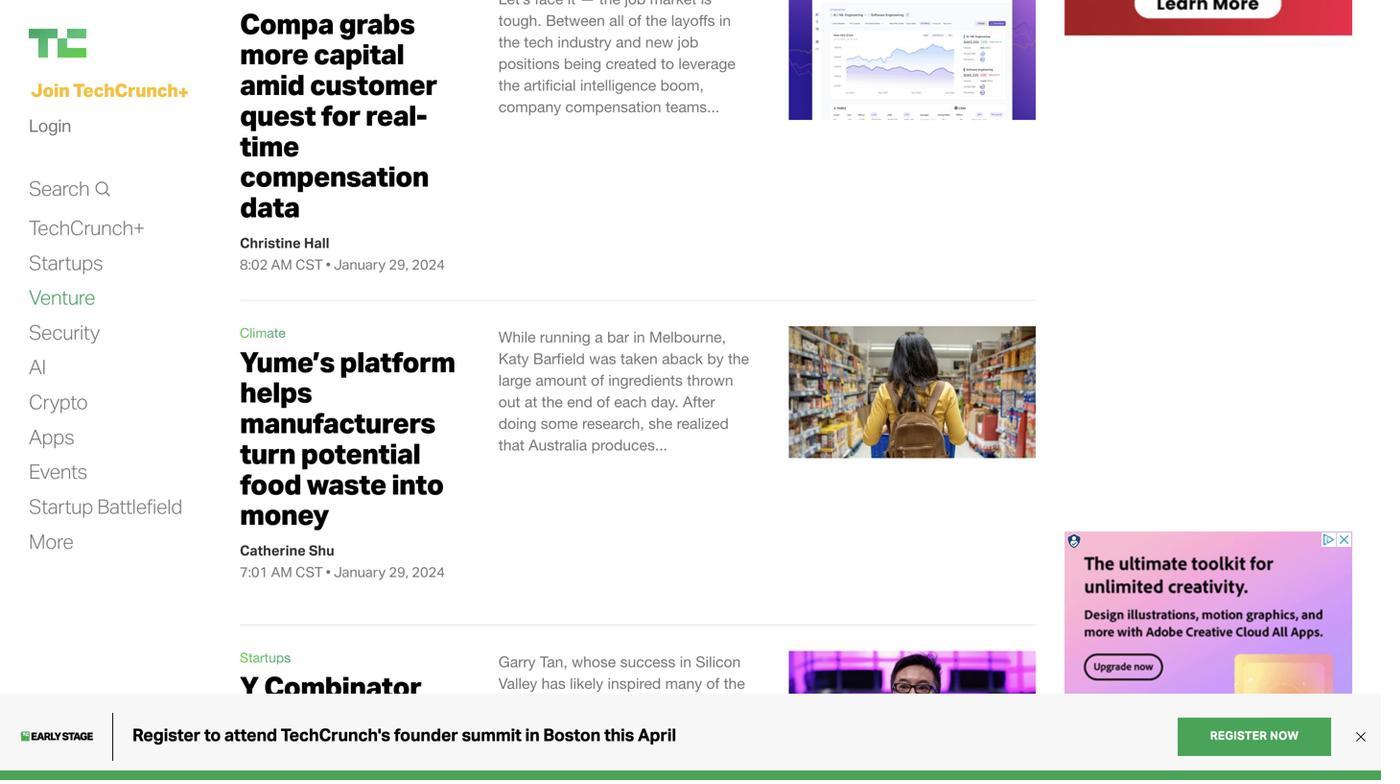 Task type: vqa. For each thing, say whether or not it's contained in the screenshot.
research, on the bottom left of page
yes



Task type: locate. For each thing, give the bounding box(es) containing it.
am down christine hall "link"
[[271, 255, 292, 273]]

valley
[[499, 674, 538, 692]]

friday
[[670, 739, 712, 757]]

1 vertical spatial compensation
[[240, 159, 429, 194]]

amid
[[240, 67, 305, 102]]

photo of woman from the back pushing her grocery cart through an aisle filled with food products. image
[[789, 326, 1036, 458]]

startups inside startups y combinator president garry tan publishes a menacing tw
[[240, 649, 291, 665]]

1 horizontal spatial startups link
[[240, 649, 291, 665]]

• inside climate yume's platform helps manufacturers turn potential food waste into money catherine shu 7:01 am cst • january 29, 2024
[[326, 563, 331, 581]]

y up tan
[[240, 669, 259, 704]]

of up again
[[707, 674, 720, 692]]

1 am from the top
[[271, 255, 292, 273]]

0 vertical spatial job
[[625, 0, 646, 7]]

2 january from the top
[[334, 563, 386, 581]]

at
[[525, 393, 538, 411]]

0 horizontal spatial for
[[321, 97, 360, 132]]

+
[[178, 80, 189, 103]]

0 vertical spatial a
[[595, 328, 603, 346]]

cst down shu
[[296, 563, 323, 581]]

research,
[[582, 414, 645, 432]]

startups
[[29, 250, 103, 275], [240, 649, 291, 665]]

x.
[[628, 739, 642, 757]]

0 vertical spatial compensation
[[566, 98, 662, 116]]

in inside garry tan, whose success in silicon valley has likely inspired many of the founders he mentors, is once again attracting attention for his posts on the social platform x. on friday night, the y com...
[[680, 653, 692, 671]]

taken
[[621, 350, 658, 367]]

2 • from the top
[[326, 563, 331, 581]]

0 horizontal spatial a
[[425, 730, 441, 765]]

teams...
[[666, 98, 720, 116]]

aback
[[662, 350, 703, 367]]

1 horizontal spatial y
[[524, 761, 534, 779]]

in inside while running a bar in melbourne, katy barfield was taken aback by the large amount of ingredients thrown out at the end of each day. after doing some research, she realized that australia produces...
[[634, 328, 645, 346]]

in inside let's face it — the job market is tough. between all of the layoffs in the tech industry and new job positions being created to leverage the artificial intelligence boom, company compensation teams...
[[720, 11, 731, 29]]

night,
[[716, 739, 754, 757]]

1 vertical spatial for
[[631, 718, 649, 735]]

compensation up hall
[[240, 159, 429, 194]]

company
[[499, 98, 561, 116]]

1 horizontal spatial is
[[701, 0, 712, 7]]

1 29, from the top
[[389, 255, 409, 273]]

mentors,
[[583, 696, 643, 714]]

1 horizontal spatial startups
[[240, 649, 291, 665]]

the
[[600, 0, 621, 7], [646, 11, 667, 29], [499, 33, 520, 51], [499, 76, 520, 94], [728, 350, 750, 367], [542, 393, 563, 411], [724, 674, 745, 692], [499, 739, 520, 757], [499, 761, 520, 779]]

advertisement element
[[1065, 0, 1353, 36], [1065, 532, 1353, 772]]

is up his at the bottom left of the page
[[647, 696, 658, 714]]

social
[[524, 739, 563, 757]]

0 vertical spatial cst
[[296, 255, 323, 273]]

1 cst from the top
[[296, 255, 323, 273]]

2 29, from the top
[[389, 563, 409, 581]]

login
[[29, 115, 71, 136]]

•
[[326, 255, 331, 273], [326, 563, 331, 581]]

2 cst from the top
[[296, 563, 323, 581]]

potential
[[301, 436, 420, 471]]

1 vertical spatial •
[[326, 563, 331, 581]]

1 january from the top
[[334, 255, 386, 273]]

tan
[[240, 730, 287, 765]]

1 vertical spatial am
[[271, 563, 292, 581]]

tech
[[524, 33, 554, 51]]

in right the bar
[[634, 328, 645, 346]]

join
[[31, 78, 70, 101]]

is inside garry tan, whose success in silicon valley has likely inspired many of the founders he mentors, is once again attracting attention for his posts on the social platform x. on friday night, the y com...
[[647, 696, 658, 714]]

0 vertical spatial y
[[240, 669, 259, 704]]

out
[[499, 393, 521, 411]]

compa grabs more capital amid customer quest for real- time compensation data link
[[240, 6, 437, 224]]

likely
[[570, 674, 604, 692]]

is up layoffs
[[701, 0, 712, 7]]

in up the many
[[680, 653, 692, 671]]

for inside compa grabs more capital amid customer quest for real- time compensation data christine hall 8:02 am cst • january 29, 2024
[[321, 97, 360, 132]]

attention
[[567, 718, 626, 735]]

christine hall link
[[240, 234, 330, 251]]

0 vertical spatial 2024
[[412, 255, 445, 273]]

1 horizontal spatial garry
[[499, 653, 536, 671]]

in
[[720, 11, 731, 29], [634, 328, 645, 346], [680, 653, 692, 671]]

startups for startups
[[29, 250, 103, 275]]

platform inside climate yume's platform helps manufacturers turn potential food waste into money catherine shu 7:01 am cst • january 29, 2024
[[340, 344, 455, 379]]

market
[[650, 0, 697, 7]]

• down shu
[[326, 563, 331, 581]]

8:02
[[240, 255, 268, 273]]

catherine shu link
[[240, 541, 335, 559]]

1 vertical spatial a
[[425, 730, 441, 765]]

1 • from the top
[[326, 255, 331, 273]]

0 vertical spatial garry
[[499, 653, 536, 671]]

1 vertical spatial cst
[[296, 563, 323, 581]]

job down layoffs
[[678, 33, 699, 51]]

join techcrunch +
[[31, 78, 189, 103]]

0 horizontal spatial startups
[[29, 250, 103, 275]]

0 vertical spatial platform
[[340, 344, 455, 379]]

data
[[240, 189, 300, 224]]

on
[[718, 718, 735, 735]]

login link
[[29, 110, 71, 141]]

inspired
[[608, 674, 661, 692]]

compa
[[240, 6, 334, 41]]

2 horizontal spatial in
[[720, 11, 731, 29]]

cst inside compa grabs more capital amid customer quest for real- time compensation data christine hall 8:02 am cst • january 29, 2024
[[296, 255, 323, 273]]

industry
[[558, 33, 612, 51]]

for up the x.
[[631, 718, 649, 735]]

platform up manufacturers
[[340, 344, 455, 379]]

y
[[240, 669, 259, 704], [524, 761, 534, 779]]

0 horizontal spatial in
[[634, 328, 645, 346]]

startups link up "venture"
[[29, 250, 103, 276]]

2 advertisement element from the top
[[1065, 532, 1353, 772]]

many
[[666, 674, 703, 692]]

to
[[661, 55, 675, 72]]

1 vertical spatial startups
[[240, 649, 291, 665]]

in right layoffs
[[720, 11, 731, 29]]

1 horizontal spatial a
[[595, 328, 603, 346]]

1 vertical spatial 29,
[[389, 563, 409, 581]]

a left the bar
[[595, 328, 603, 346]]

security link
[[29, 319, 100, 345]]

yume's platform helps manufacturers turn potential food waste into money link
[[240, 344, 455, 532]]

for left real-
[[321, 97, 360, 132]]

compa grabs more capital amid customer quest for real- time compensation data christine hall 8:02 am cst • january 29, 2024
[[240, 6, 445, 273]]

• inside compa grabs more capital amid customer quest for real- time compensation data christine hall 8:02 am cst • january 29, 2024
[[326, 255, 331, 273]]

startups up "venture"
[[29, 250, 103, 275]]

climate link
[[240, 325, 286, 340]]

job left 'market'
[[625, 0, 646, 7]]

security
[[29, 319, 100, 344]]

• down hall
[[326, 255, 331, 273]]

more
[[29, 529, 73, 554]]

0 vertical spatial startups
[[29, 250, 103, 275]]

1 horizontal spatial in
[[680, 653, 692, 671]]

into
[[392, 466, 444, 501]]

posts
[[676, 718, 714, 735]]

all
[[610, 11, 624, 29]]

platform inside garry tan, whose success in silicon valley has likely inspired many of the founders he mentors, is once again attracting attention for his posts on the social platform x. on friday night, the y com...
[[568, 739, 624, 757]]

1 horizontal spatial compensation
[[566, 98, 662, 116]]

garry
[[499, 653, 536, 671], [373, 699, 450, 734]]

1 vertical spatial in
[[634, 328, 645, 346]]

a right publishes
[[425, 730, 441, 765]]

0 horizontal spatial y
[[240, 669, 259, 704]]

grabs
[[339, 6, 415, 41]]

compensation down the intelligence
[[566, 98, 662, 116]]

0 vertical spatial january
[[334, 255, 386, 273]]

0 vertical spatial in
[[720, 11, 731, 29]]

0 horizontal spatial job
[[625, 0, 646, 7]]

techcrunch link
[[29, 29, 221, 58]]

0 vertical spatial 29,
[[389, 255, 409, 273]]

january inside climate yume's platform helps manufacturers turn potential food waste into money catherine shu 7:01 am cst • january 29, 2024
[[334, 563, 386, 581]]

in for yume's platform helps manufacturers turn potential food waste into money
[[634, 328, 645, 346]]

battlefield
[[97, 494, 182, 519]]

1 vertical spatial 2024
[[412, 563, 445, 581]]

platform down 'attention'
[[568, 739, 624, 757]]

1 advertisement element from the top
[[1065, 0, 1353, 36]]

while running a bar in melbourne, katy barfield was taken aback by the large amount of ingredients thrown out at the end of each day. after doing some research, she realized that australia produces...
[[499, 328, 750, 454]]

2024
[[412, 255, 445, 273], [412, 563, 445, 581]]

startups up president
[[240, 649, 291, 665]]

produces...
[[592, 436, 668, 454]]

1 vertical spatial platform
[[568, 739, 624, 757]]

in for y combinator president garry tan publishes a menacing tw
[[680, 653, 692, 671]]

1 vertical spatial advertisement element
[[1065, 532, 1353, 772]]

more
[[240, 36, 308, 71]]

0 vertical spatial startups link
[[29, 250, 103, 276]]

1 vertical spatial is
[[647, 696, 658, 714]]

2 vertical spatial in
[[680, 653, 692, 671]]

y down social
[[524, 761, 534, 779]]

compensation inside compa grabs more capital amid customer quest for real- time compensation data christine hall 8:02 am cst • january 29, 2024
[[240, 159, 429, 194]]

am inside compa grabs more capital amid customer quest for real- time compensation data christine hall 8:02 am cst • january 29, 2024
[[271, 255, 292, 273]]

1 vertical spatial garry
[[373, 699, 450, 734]]

0 horizontal spatial compensation
[[240, 159, 429, 194]]

for inside garry tan, whose success in silicon valley has likely inspired many of the founders he mentors, is once again attracting attention for his posts on the social platform x. on friday night, the y com...
[[631, 718, 649, 735]]

am down catherine shu link
[[271, 563, 292, 581]]

2 2024 from the top
[[412, 563, 445, 581]]

1 vertical spatial y
[[524, 761, 534, 779]]

artificial
[[524, 76, 576, 94]]

0 horizontal spatial garry
[[373, 699, 450, 734]]

1 vertical spatial january
[[334, 563, 386, 581]]

again
[[700, 696, 736, 714]]

0 vertical spatial •
[[326, 255, 331, 273]]

boom,
[[661, 76, 704, 94]]

search image
[[94, 179, 110, 199]]

am
[[271, 255, 292, 273], [271, 563, 292, 581]]

garry tan image
[[789, 651, 1036, 780]]

he
[[563, 696, 579, 714]]

2 am from the top
[[271, 563, 292, 581]]

0 vertical spatial am
[[271, 255, 292, 273]]

0 vertical spatial advertisement element
[[1065, 0, 1353, 36]]

being
[[564, 55, 602, 72]]

0 horizontal spatial platform
[[340, 344, 455, 379]]

0 horizontal spatial startups link
[[29, 250, 103, 276]]

1 horizontal spatial platform
[[568, 739, 624, 757]]

1 2024 from the top
[[412, 255, 445, 273]]

venture
[[29, 285, 95, 310]]

of right the all
[[629, 11, 642, 29]]

0 vertical spatial is
[[701, 0, 712, 7]]

publishes
[[292, 730, 420, 765]]

cst down hall
[[296, 255, 323, 273]]

startups link up president
[[240, 649, 291, 665]]

1 horizontal spatial for
[[631, 718, 649, 735]]

1 vertical spatial job
[[678, 33, 699, 51]]

let's
[[499, 0, 531, 7]]

a inside startups y combinator president garry tan publishes a menacing tw
[[425, 730, 441, 765]]

january
[[334, 255, 386, 273], [334, 563, 386, 581]]

am inside climate yume's platform helps manufacturers turn potential food waste into money catherine shu 7:01 am cst • january 29, 2024
[[271, 563, 292, 581]]

0 horizontal spatial is
[[647, 696, 658, 714]]

startups link
[[29, 250, 103, 276], [240, 649, 291, 665]]

y combinator president garry tan publishes a menacing tw link
[[240, 669, 451, 780]]

intelligence
[[580, 76, 657, 94]]

0 vertical spatial for
[[321, 97, 360, 132]]

tough.
[[499, 11, 542, 29]]

a inside while running a bar in melbourne, katy barfield was taken aback by the large amount of ingredients thrown out at the end of each day. after doing some research, she realized that australia produces...
[[595, 328, 603, 346]]

startup battlefield link
[[29, 494, 182, 520]]

created
[[606, 55, 657, 72]]

29,
[[389, 255, 409, 273], [389, 563, 409, 581]]



Task type: describe. For each thing, give the bounding box(es) containing it.
startup battlefield
[[29, 494, 182, 519]]

tan,
[[540, 653, 568, 671]]

some
[[541, 414, 578, 432]]

success
[[620, 653, 676, 671]]

on
[[646, 739, 666, 757]]

face
[[535, 0, 564, 7]]

whose
[[572, 653, 616, 671]]

startup
[[29, 494, 93, 519]]

y inside garry tan, whose success in silicon valley has likely inspired many of the founders he mentors, is once again attracting attention for his posts on the social platform x. on friday night, the y com...
[[524, 761, 534, 779]]

shu
[[309, 541, 335, 559]]

1 horizontal spatial job
[[678, 33, 699, 51]]

running
[[540, 328, 591, 346]]

of down was
[[591, 371, 604, 389]]

1 vertical spatial startups link
[[240, 649, 291, 665]]

—
[[580, 0, 595, 7]]

money
[[240, 497, 329, 532]]

january inside compa grabs more capital amid customer quest for real- time compensation data christine hall 8:02 am cst • january 29, 2024
[[334, 255, 386, 273]]

new
[[646, 33, 674, 51]]

compa, compensation, data image
[[789, 0, 1036, 120]]

has
[[542, 674, 566, 692]]

of inside let's face it — the job market is tough. between all of the layoffs in the tech industry and new job positions being created to leverage the artificial intelligence boom, company compensation teams...
[[629, 11, 642, 29]]

layoffs
[[671, 11, 715, 29]]

between
[[546, 11, 605, 29]]

bar
[[607, 328, 629, 346]]

time
[[240, 128, 299, 163]]

realized
[[677, 414, 729, 432]]

startups y combinator president garry tan publishes a menacing tw
[[240, 649, 451, 780]]

yume's
[[240, 344, 334, 379]]

capital
[[314, 36, 404, 71]]

thrown
[[687, 371, 734, 389]]

garry inside startups y combinator president garry tan publishes a menacing tw
[[373, 699, 450, 734]]

founders
[[499, 696, 558, 714]]

it
[[568, 0, 576, 7]]

crypto
[[29, 389, 88, 414]]

cst inside climate yume's platform helps manufacturers turn potential food waste into money catherine shu 7:01 am cst • january 29, 2024
[[296, 563, 323, 581]]

compensation inside let's face it — the job market is tough. between all of the layoffs in the tech industry and new job positions being created to leverage the artificial intelligence boom, company compensation teams...
[[566, 98, 662, 116]]

doing
[[499, 414, 537, 432]]

search
[[29, 175, 89, 200]]

of inside garry tan, whose success in silicon valley has likely inspired many of the founders he mentors, is once again attracting attention for his posts on the social platform x. on friday night, the y com...
[[707, 674, 720, 692]]

2024 inside climate yume's platform helps manufacturers turn potential food waste into money catherine shu 7:01 am cst • january 29, 2024
[[412, 563, 445, 581]]

christine
[[240, 234, 301, 251]]

president
[[240, 699, 368, 734]]

ai
[[29, 354, 46, 379]]

end
[[567, 393, 593, 411]]

amount
[[536, 371, 587, 389]]

venture link
[[29, 285, 95, 310]]

after
[[683, 393, 715, 411]]

melbourne,
[[650, 328, 726, 346]]

each
[[614, 393, 647, 411]]

catherine
[[240, 541, 306, 559]]

29, inside compa grabs more capital amid customer quest for real- time compensation data christine hall 8:02 am cst • january 29, 2024
[[389, 255, 409, 273]]

once
[[662, 696, 696, 714]]

turn
[[240, 436, 296, 471]]

real-
[[366, 97, 427, 132]]

combinator
[[264, 669, 422, 704]]

and
[[616, 33, 642, 51]]

startups for startups y combinator president garry tan publishes a menacing tw
[[240, 649, 291, 665]]

ingredients
[[609, 371, 683, 389]]

she
[[649, 414, 673, 432]]

was
[[589, 350, 617, 367]]

of right the end
[[597, 393, 610, 411]]

garry tan, whose success in silicon valley has likely inspired many of the founders he mentors, is once again attracting attention for his posts on the social platform x. on friday night, the y com...
[[499, 653, 754, 779]]

techcrunch
[[73, 78, 178, 101]]

y inside startups y combinator president garry tan publishes a menacing tw
[[240, 669, 259, 704]]

ai link
[[29, 354, 46, 380]]

climate yume's platform helps manufacturers turn potential food waste into money catherine shu 7:01 am cst • january 29, 2024
[[240, 325, 455, 581]]

techcrunch image
[[29, 29, 86, 58]]

his
[[653, 718, 672, 735]]

that
[[499, 436, 525, 454]]

attracting
[[499, 718, 563, 735]]

2024 inside compa grabs more capital amid customer quest for real- time compensation data christine hall 8:02 am cst • january 29, 2024
[[412, 255, 445, 273]]

while
[[499, 328, 536, 346]]

leverage
[[679, 55, 736, 72]]

is inside let's face it — the job market is tough. between all of the layoffs in the tech industry and new job positions being created to leverage the artificial intelligence boom, company compensation teams...
[[701, 0, 712, 7]]

quest
[[240, 97, 316, 132]]

crypto link
[[29, 389, 88, 415]]

techcrunch+ link
[[29, 215, 145, 241]]

garry inside garry tan, whose success in silicon valley has likely inspired many of the founders he mentors, is once again attracting attention for his posts on the social platform x. on friday night, the y com...
[[499, 653, 536, 671]]

com...
[[538, 761, 583, 779]]

manufacturers
[[240, 405, 435, 440]]

by
[[708, 350, 724, 367]]

29, inside climate yume's platform helps manufacturers turn potential food waste into money catherine shu 7:01 am cst • january 29, 2024
[[389, 563, 409, 581]]

helps
[[240, 374, 312, 409]]

waste
[[307, 466, 386, 501]]

apps
[[29, 424, 74, 449]]



